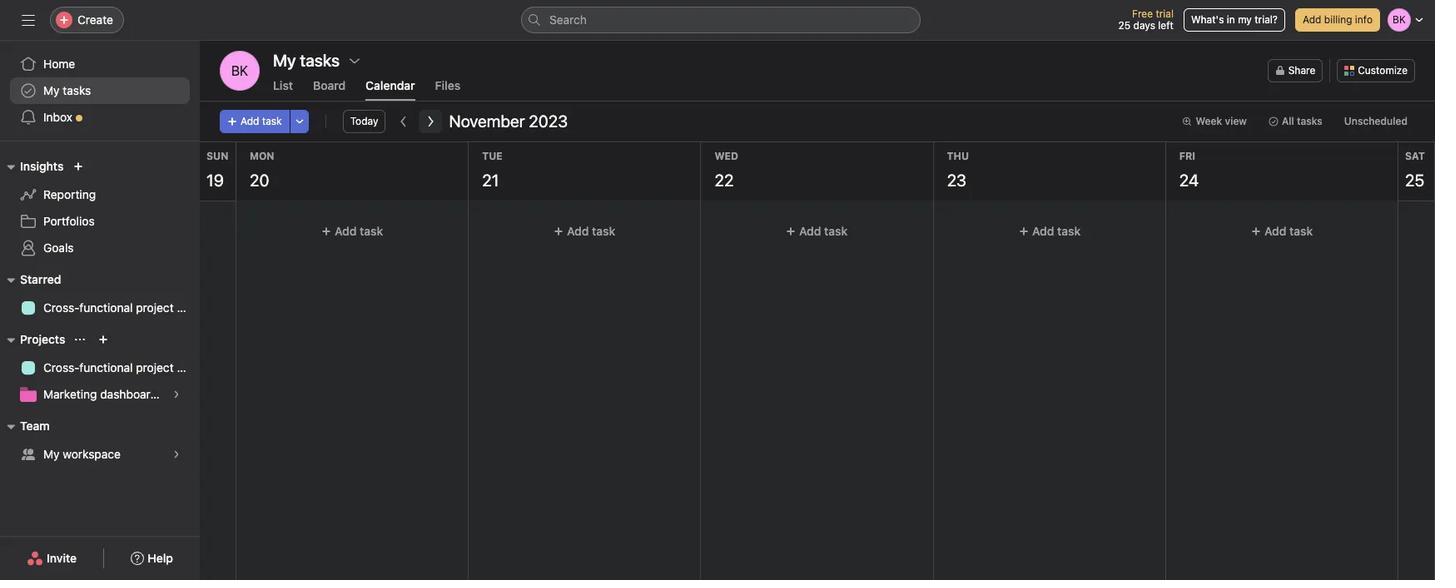Task type: locate. For each thing, give the bounding box(es) containing it.
project for the cross-functional project plan link within 'starred' element
[[136, 301, 174, 315]]

see details, marketing dashboards image
[[172, 390, 182, 400]]

list
[[273, 78, 293, 92]]

1 vertical spatial project
[[136, 361, 174, 375]]

in
[[1227, 13, 1235, 26]]

25 inside free trial 25 days left
[[1119, 19, 1131, 32]]

share
[[1289, 64, 1316, 77]]

1 horizontal spatial 25
[[1405, 171, 1425, 190]]

1 vertical spatial cross-functional project plan
[[43, 361, 200, 375]]

25 inside sat 25
[[1405, 171, 1425, 190]]

my workspace link
[[10, 441, 190, 468]]

fri 24
[[1180, 150, 1199, 190]]

my down team
[[43, 447, 60, 461]]

0 vertical spatial cross-functional project plan
[[43, 301, 200, 315]]

2 cross-functional project plan from the top
[[43, 361, 200, 375]]

2023
[[529, 112, 568, 131]]

thu
[[947, 150, 969, 162]]

my up 'inbox'
[[43, 83, 60, 97]]

1 functional from the top
[[79, 301, 133, 315]]

search list box
[[521, 7, 921, 33]]

billing
[[1325, 13, 1353, 26]]

cross-functional project plan inside the projects element
[[43, 361, 200, 375]]

new image
[[74, 162, 84, 172]]

0 vertical spatial cross-
[[43, 301, 79, 315]]

search button
[[521, 7, 921, 33]]

cross- inside the projects element
[[43, 361, 79, 375]]

cross-
[[43, 301, 79, 315], [43, 361, 79, 375]]

23
[[947, 171, 967, 190]]

show options image
[[348, 54, 361, 67]]

1 vertical spatial functional
[[79, 361, 133, 375]]

24
[[1180, 171, 1199, 190]]

project down goals link in the top left of the page
[[136, 301, 174, 315]]

cross-functional project plan up new project or portfolio icon
[[43, 301, 200, 315]]

1 cross- from the top
[[43, 301, 79, 315]]

functional inside 'starred' element
[[79, 301, 133, 315]]

info
[[1355, 13, 1373, 26]]

add task
[[241, 115, 282, 127], [335, 224, 383, 238], [567, 224, 616, 238], [800, 224, 848, 238], [1032, 224, 1081, 238], [1265, 224, 1313, 238]]

25 down sat
[[1405, 171, 1425, 190]]

next week image
[[424, 115, 437, 128]]

tasks inside all tasks dropdown button
[[1297, 115, 1323, 127]]

goals
[[43, 241, 74, 255]]

0 horizontal spatial tasks
[[63, 83, 91, 97]]

all
[[1282, 115, 1294, 127]]

my
[[43, 83, 60, 97], [43, 447, 60, 461]]

0 vertical spatial project
[[136, 301, 174, 315]]

cross-functional project plan for the cross-functional project plan link within 'starred' element
[[43, 301, 200, 315]]

0 vertical spatial plan
[[177, 301, 200, 315]]

calendar link
[[366, 78, 415, 101]]

25 left days
[[1119, 19, 1131, 32]]

tasks down home
[[63, 83, 91, 97]]

1 vertical spatial 25
[[1405, 171, 1425, 190]]

2 cross-functional project plan link from the top
[[10, 355, 200, 381]]

21
[[482, 171, 499, 190]]

what's in my trial?
[[1191, 13, 1278, 26]]

insights element
[[0, 152, 200, 265]]

20
[[250, 171, 269, 190]]

show options, current sort, top image
[[75, 335, 85, 345]]

add task button
[[220, 110, 289, 133], [243, 216, 461, 246], [476, 216, 694, 246], [708, 216, 926, 246], [941, 216, 1159, 246], [1173, 216, 1391, 246]]

files
[[435, 78, 461, 92]]

plan for the cross-functional project plan link within the the projects element
[[177, 361, 200, 375]]

tue
[[482, 150, 503, 162]]

add billing info button
[[1296, 8, 1380, 32]]

functional up marketing dashboards
[[79, 361, 133, 375]]

2 cross- from the top
[[43, 361, 79, 375]]

0 horizontal spatial 25
[[1119, 19, 1131, 32]]

week view
[[1196, 115, 1247, 127]]

my inside my workspace link
[[43, 447, 60, 461]]

my inside my tasks link
[[43, 83, 60, 97]]

sun
[[206, 150, 229, 162]]

1 plan from the top
[[177, 301, 200, 315]]

functional up new project or portfolio icon
[[79, 301, 133, 315]]

projects element
[[0, 325, 200, 411]]

1 project from the top
[[136, 301, 174, 315]]

0 vertical spatial functional
[[79, 301, 133, 315]]

cross-functional project plan link up marketing dashboards
[[10, 355, 200, 381]]

trial?
[[1255, 13, 1278, 26]]

free
[[1132, 7, 1153, 20]]

files link
[[435, 78, 461, 101]]

what's in my trial? button
[[1184, 8, 1286, 32]]

0 vertical spatial tasks
[[63, 83, 91, 97]]

1 vertical spatial plan
[[177, 361, 200, 375]]

1 horizontal spatial tasks
[[1297, 115, 1323, 127]]

0 vertical spatial cross-functional project plan link
[[10, 295, 200, 321]]

1 vertical spatial my
[[43, 447, 60, 461]]

reporting link
[[10, 182, 190, 208]]

project up see details, marketing dashboards icon
[[136, 361, 174, 375]]

2 plan from the top
[[177, 361, 200, 375]]

marketing
[[43, 387, 97, 401]]

hide sidebar image
[[22, 13, 35, 27]]

my for my workspace
[[43, 447, 60, 461]]

plan inside 'starred' element
[[177, 301, 200, 315]]

functional
[[79, 301, 133, 315], [79, 361, 133, 375]]

projects
[[20, 332, 65, 346]]

tasks right all
[[1297, 115, 1323, 127]]

project
[[136, 301, 174, 315], [136, 361, 174, 375]]

all tasks
[[1282, 115, 1323, 127]]

view
[[1225, 115, 1247, 127]]

tasks for all tasks
[[1297, 115, 1323, 127]]

create
[[77, 12, 113, 27]]

week view button
[[1175, 110, 1255, 133]]

goals link
[[10, 235, 190, 261]]

2 functional from the top
[[79, 361, 133, 375]]

cross-functional project plan link
[[10, 295, 200, 321], [10, 355, 200, 381]]

1 vertical spatial cross-
[[43, 361, 79, 375]]

cross- down starred
[[43, 301, 79, 315]]

team button
[[0, 416, 50, 436]]

add
[[1303, 13, 1322, 26], [241, 115, 259, 127], [335, 224, 357, 238], [567, 224, 589, 238], [800, 224, 822, 238], [1032, 224, 1054, 238], [1265, 224, 1287, 238]]

fri
[[1180, 150, 1196, 162]]

my for my tasks
[[43, 83, 60, 97]]

plan
[[177, 301, 200, 315], [177, 361, 200, 375]]

1 vertical spatial cross-functional project plan link
[[10, 355, 200, 381]]

2 project from the top
[[136, 361, 174, 375]]

cross-functional project plan up dashboards
[[43, 361, 200, 375]]

1 cross-functional project plan from the top
[[43, 301, 200, 315]]

cross- for the cross-functional project plan link within 'starred' element
[[43, 301, 79, 315]]

global element
[[0, 41, 200, 141]]

cross-functional project plan link inside the projects element
[[10, 355, 200, 381]]

cross-functional project plan inside 'starred' element
[[43, 301, 200, 315]]

2 my from the top
[[43, 447, 60, 461]]

starred
[[20, 272, 61, 286]]

tue 21
[[482, 150, 503, 190]]

workspace
[[63, 447, 121, 461]]

marketing dashboards
[[43, 387, 163, 401]]

1 vertical spatial tasks
[[1297, 115, 1323, 127]]

cross- up marketing
[[43, 361, 79, 375]]

help
[[148, 551, 173, 565]]

trial
[[1156, 7, 1174, 20]]

cross- inside 'starred' element
[[43, 301, 79, 315]]

0 vertical spatial 25
[[1119, 19, 1131, 32]]

25
[[1119, 19, 1131, 32], [1405, 171, 1425, 190]]

cross-functional project plan link inside 'starred' element
[[10, 295, 200, 321]]

team
[[20, 419, 50, 433]]

plan inside the projects element
[[177, 361, 200, 375]]

functional inside the projects element
[[79, 361, 133, 375]]

1 my from the top
[[43, 83, 60, 97]]

cross- for the cross-functional project plan link within the the projects element
[[43, 361, 79, 375]]

cross-functional project plan
[[43, 301, 200, 315], [43, 361, 200, 375]]

1 cross-functional project plan link from the top
[[10, 295, 200, 321]]

see details, my workspace image
[[172, 450, 182, 460]]

cross-functional project plan link up new project or portfolio icon
[[10, 295, 200, 321]]

more actions image
[[294, 117, 304, 127]]

tasks inside my tasks link
[[63, 83, 91, 97]]

sun 19
[[206, 150, 229, 190]]

project inside 'starred' element
[[136, 301, 174, 315]]

all tasks button
[[1261, 110, 1330, 133]]

0 vertical spatial my
[[43, 83, 60, 97]]

new project or portfolio image
[[99, 335, 109, 345]]



Task type: describe. For each thing, give the bounding box(es) containing it.
add inside button
[[1303, 13, 1322, 26]]

insights
[[20, 159, 64, 173]]

teams element
[[0, 411, 200, 471]]

reporting
[[43, 187, 96, 201]]

inbox link
[[10, 104, 190, 131]]

days
[[1134, 19, 1156, 32]]

plan for the cross-functional project plan link within 'starred' element
[[177, 301, 200, 315]]

invite button
[[16, 544, 88, 574]]

free trial 25 days left
[[1119, 7, 1174, 32]]

bk
[[231, 63, 248, 78]]

my workspace
[[43, 447, 121, 461]]

sat 25
[[1405, 150, 1425, 190]]

previous week image
[[398, 115, 411, 128]]

calendar
[[366, 78, 415, 92]]

functional for the cross-functional project plan link within 'starred' element
[[79, 301, 133, 315]]

home link
[[10, 51, 190, 77]]

my
[[1238, 13, 1252, 26]]

mon
[[250, 150, 274, 162]]

share button
[[1268, 59, 1323, 82]]

create button
[[50, 7, 124, 33]]

invite
[[47, 551, 77, 565]]

add billing info
[[1303, 13, 1373, 26]]

board
[[313, 78, 346, 92]]

mon 20
[[250, 150, 274, 190]]

cross-functional project plan for the cross-functional project plan link within the the projects element
[[43, 361, 200, 375]]

sat
[[1405, 150, 1425, 162]]

bk button
[[220, 51, 260, 91]]

week
[[1196, 115, 1223, 127]]

portfolios
[[43, 214, 95, 228]]

unscheduled button
[[1337, 110, 1415, 133]]

thu 23
[[947, 150, 969, 190]]

my tasks link
[[10, 77, 190, 104]]

unscheduled
[[1345, 115, 1408, 127]]

tasks for my tasks
[[63, 83, 91, 97]]

customize button
[[1337, 59, 1415, 82]]

today
[[350, 115, 378, 127]]

customize
[[1358, 64, 1408, 77]]

what's
[[1191, 13, 1224, 26]]

left
[[1158, 19, 1174, 32]]

help button
[[120, 544, 184, 574]]

my tasks
[[273, 51, 340, 70]]

19
[[206, 171, 224, 190]]

wed
[[715, 150, 738, 162]]

dashboards
[[100, 387, 163, 401]]

marketing dashboards link
[[10, 381, 190, 408]]

22
[[715, 171, 734, 190]]

november 2023
[[449, 112, 568, 131]]

board link
[[313, 78, 346, 101]]

inbox
[[43, 110, 72, 124]]

starred button
[[0, 270, 61, 290]]

my tasks
[[43, 83, 91, 97]]

search
[[550, 12, 587, 27]]

starred element
[[0, 265, 200, 325]]

portfolios link
[[10, 208, 190, 235]]

november
[[449, 112, 525, 131]]

functional for the cross-functional project plan link within the the projects element
[[79, 361, 133, 375]]

projects button
[[0, 330, 65, 350]]

list link
[[273, 78, 293, 101]]

project for the cross-functional project plan link within the the projects element
[[136, 361, 174, 375]]

home
[[43, 57, 75, 71]]

today button
[[343, 110, 386, 133]]

wed 22
[[715, 150, 738, 190]]

insights button
[[0, 157, 64, 177]]



Task type: vqa. For each thing, say whether or not it's contained in the screenshot.
Mark complete icon in the Diy Craft cell
no



